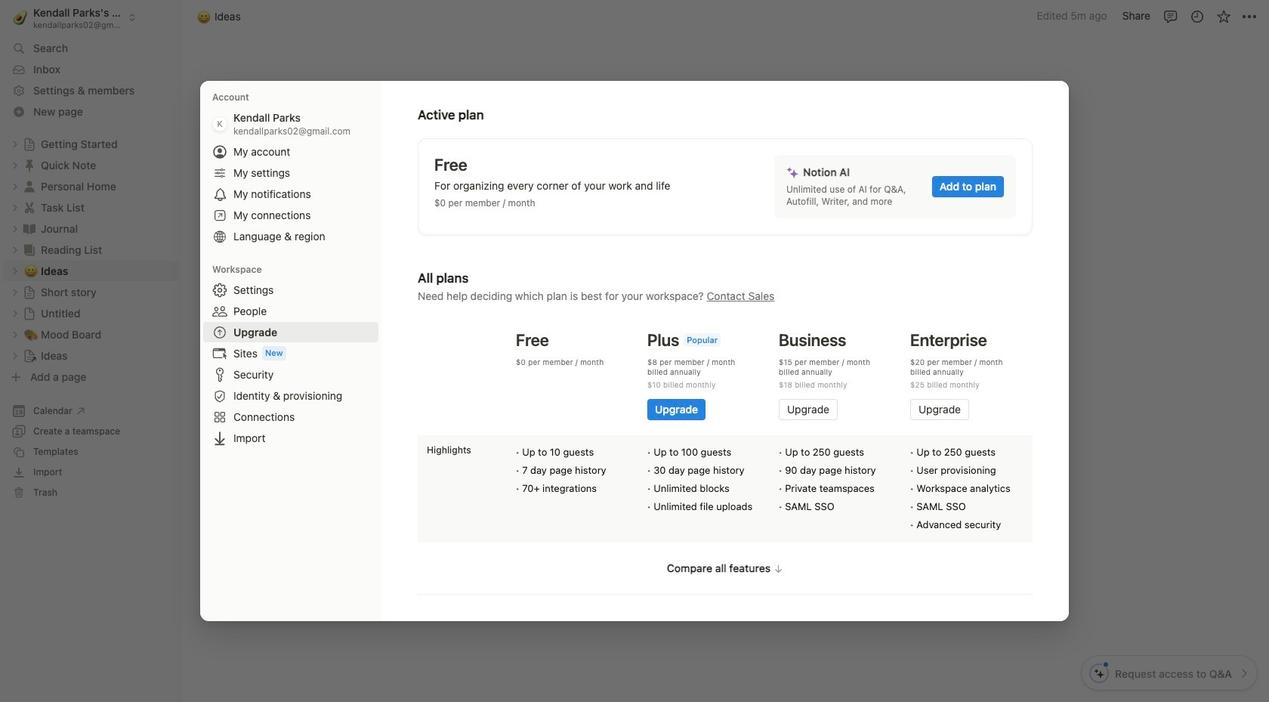 Task type: describe. For each thing, give the bounding box(es) containing it.
🥑 image
[[13, 8, 27, 27]]

favorite image
[[1217, 9, 1232, 24]]

1 horizontal spatial 😀 image
[[460, 100, 519, 177]]

comments image
[[1164, 9, 1179, 24]]



Task type: locate. For each thing, give the bounding box(es) containing it.
1 vertical spatial 😀 image
[[460, 100, 519, 177]]

😀 image
[[197, 8, 211, 25], [460, 100, 519, 177]]

updates image
[[1190, 9, 1205, 24]]

0 vertical spatial 😀 image
[[197, 8, 211, 25]]

0 horizontal spatial 😀 image
[[197, 8, 211, 25]]



Task type: vqa. For each thing, say whether or not it's contained in the screenshot.
'🏃' image
no



